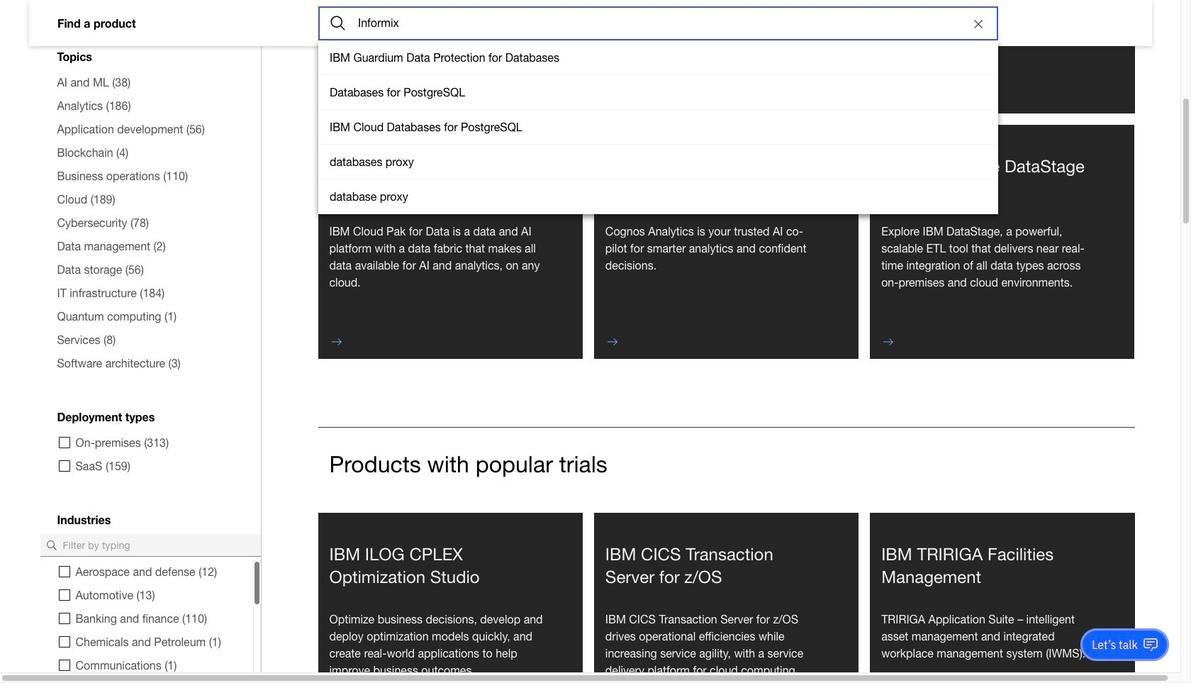 Task type: describe. For each thing, give the bounding box(es) containing it.
Search text field
[[318, 6, 999, 40]]

2 option from the top
[[318, 75, 999, 110]]

Filter by typing search field
[[29, 534, 261, 557]]

4 option from the top
[[318, 144, 999, 179]]

5 option from the top
[[318, 179, 999, 214]]



Task type: locate. For each thing, give the bounding box(es) containing it.
3 option from the top
[[318, 110, 999, 144]]

let's talk element
[[1093, 637, 1138, 653]]

option
[[318, 40, 999, 75], [318, 75, 999, 110], [318, 110, 999, 144], [318, 144, 999, 179], [318, 179, 999, 214]]

1 option from the top
[[318, 40, 999, 75]]

suggestions list box
[[318, 40, 999, 214]]

search element
[[318, 6, 999, 40]]

Filter by typing text field
[[40, 534, 261, 557]]



